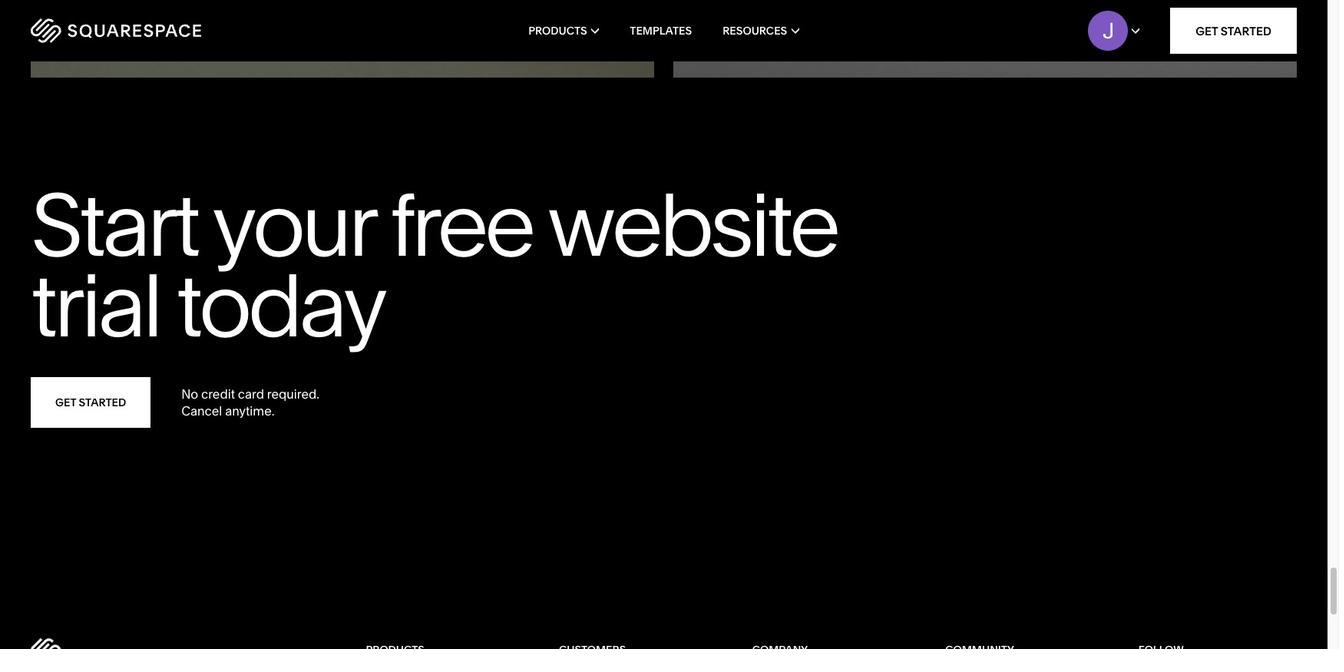 Task type: locate. For each thing, give the bounding box(es) containing it.
1 vertical spatial squarespace logo link
[[31, 635, 366, 649]]

get left "started"
[[1196, 23, 1219, 38]]

1 vertical spatial squarespace logo image
[[31, 638, 61, 649]]

for
[[897, 31, 921, 56]]

squarespace logo image
[[31, 18, 201, 43], [31, 638, 61, 649]]

0 vertical spatial squarespace logo image
[[31, 18, 201, 43]]

to
[[101, 31, 119, 56]]

0 horizontal spatial online
[[265, 31, 325, 56]]

0 horizontal spatial get
[[55, 396, 76, 409]]

squarespace logo link
[[31, 18, 284, 43], [31, 635, 366, 649]]

trial
[[31, 252, 159, 359]]

and
[[189, 31, 224, 56]]

essentials
[[803, 31, 893, 56]]

templates link
[[630, 0, 692, 61]]

0 vertical spatial get
[[1196, 23, 1219, 38]]

no credit card required. cancel anytime.
[[182, 386, 320, 419]]

how to create and sell online courses
[[55, 31, 405, 56]]

equipment essentials for teaching a course online link
[[674, 0, 1298, 78]]

your
[[212, 172, 373, 278]]

no
[[182, 386, 198, 401]]

how to create and sell online courses link
[[31, 0, 655, 78]]

get started
[[55, 396, 126, 409]]

get left 'started'
[[55, 396, 76, 409]]

get started link
[[31, 377, 151, 428]]

a
[[1013, 31, 1023, 56]]

cancel
[[182, 403, 222, 419]]

website
[[548, 172, 837, 278]]

start your free website trial today
[[31, 172, 837, 359]]

1 squarespace logo image from the top
[[31, 18, 201, 43]]

0 vertical spatial squarespace logo link
[[31, 18, 284, 43]]

anytime.
[[225, 403, 275, 419]]

1 horizontal spatial get
[[1196, 23, 1219, 38]]

1 vertical spatial get
[[55, 396, 76, 409]]

create
[[123, 31, 184, 56]]

equipment essentials for teaching a course online
[[698, 31, 1158, 56]]

get
[[1196, 23, 1219, 38], [55, 396, 76, 409]]

online right course
[[1098, 31, 1158, 56]]

online right sell
[[265, 31, 325, 56]]

online
[[265, 31, 325, 56], [1098, 31, 1158, 56]]

credit
[[201, 386, 235, 401]]

course
[[1028, 31, 1094, 56]]

1 horizontal spatial online
[[1098, 31, 1158, 56]]

teaching
[[925, 31, 1008, 56]]



Task type: vqa. For each thing, say whether or not it's contained in the screenshot.
the to to the middle
no



Task type: describe. For each thing, give the bounding box(es) containing it.
how
[[55, 31, 97, 56]]

today
[[176, 252, 384, 359]]

1 online from the left
[[265, 31, 325, 56]]

started
[[1221, 23, 1272, 38]]

resources button
[[723, 0, 800, 61]]

resources
[[723, 24, 788, 38]]

equipment
[[698, 31, 798, 56]]

free
[[390, 172, 532, 278]]

get for get started
[[55, 396, 76, 409]]

get for get started
[[1196, 23, 1219, 38]]

sell
[[228, 31, 261, 56]]

2 squarespace logo link from the top
[[31, 635, 366, 649]]

card
[[238, 386, 264, 401]]

started
[[79, 396, 126, 409]]

products
[[529, 24, 587, 38]]

2 squarespace logo image from the top
[[31, 638, 61, 649]]

2 online from the left
[[1098, 31, 1158, 56]]

get started
[[1196, 23, 1272, 38]]

1 squarespace logo link from the top
[[31, 18, 284, 43]]

start
[[31, 172, 197, 278]]

products button
[[529, 0, 599, 61]]

courses
[[329, 31, 405, 56]]

get started link
[[1171, 8, 1298, 54]]

required.
[[267, 386, 320, 401]]

templates
[[630, 24, 692, 38]]



